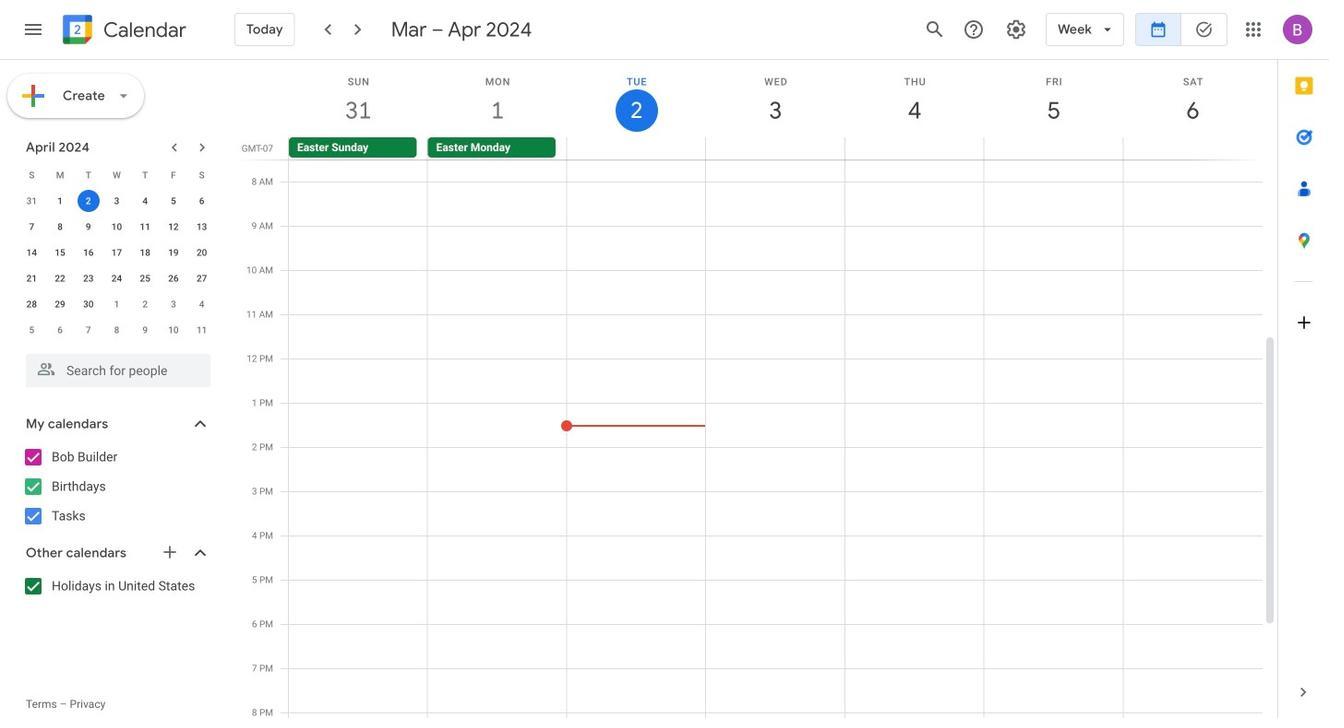 Task type: locate. For each thing, give the bounding box(es) containing it.
march 31 element
[[21, 190, 43, 212]]

calendar element
[[59, 11, 186, 52]]

24 element
[[106, 268, 128, 290]]

may 4 element
[[191, 294, 213, 316]]

28 element
[[21, 294, 43, 316]]

row
[[281, 138, 1277, 160], [18, 162, 216, 188], [18, 188, 216, 214], [18, 214, 216, 240], [18, 240, 216, 266], [18, 266, 216, 292], [18, 292, 216, 317], [18, 317, 216, 343]]

april 2024 grid
[[18, 162, 216, 343]]

None search field
[[0, 347, 229, 388]]

may 10 element
[[162, 319, 185, 341]]

4 element
[[134, 190, 156, 212]]

20 element
[[191, 242, 213, 264]]

11 element
[[134, 216, 156, 238]]

may 1 element
[[106, 294, 128, 316]]

row group
[[18, 188, 216, 343]]

23 element
[[77, 268, 99, 290]]

grid
[[236, 60, 1277, 719]]

add other calendars image
[[161, 544, 179, 562]]

13 element
[[191, 216, 213, 238]]

Search for people text field
[[37, 354, 199, 388]]

tab list
[[1278, 60, 1329, 667]]

16 element
[[77, 242, 99, 264]]

main drawer image
[[22, 18, 44, 41]]

9 element
[[77, 216, 99, 238]]

18 element
[[134, 242, 156, 264]]

my calendars list
[[4, 443, 229, 532]]

heading
[[100, 19, 186, 41]]

21 element
[[21, 268, 43, 290]]

5 element
[[162, 190, 185, 212]]

may 3 element
[[162, 294, 185, 316]]

may 6 element
[[49, 319, 71, 341]]

7 element
[[21, 216, 43, 238]]

27 element
[[191, 268, 213, 290]]

may 2 element
[[134, 294, 156, 316]]

29 element
[[49, 294, 71, 316]]

3 element
[[106, 190, 128, 212]]

cell
[[567, 138, 706, 160], [706, 138, 845, 160], [845, 138, 984, 160], [984, 138, 1123, 160], [1123, 138, 1262, 160], [74, 188, 103, 214]]

6 element
[[191, 190, 213, 212]]



Task type: vqa. For each thing, say whether or not it's contained in the screenshot.
29 element at the left
yes



Task type: describe. For each thing, give the bounding box(es) containing it.
1 element
[[49, 190, 71, 212]]

22 element
[[49, 268, 71, 290]]

may 11 element
[[191, 319, 213, 341]]

may 8 element
[[106, 319, 128, 341]]

2, today element
[[77, 190, 99, 212]]

30 element
[[77, 294, 99, 316]]

may 5 element
[[21, 319, 43, 341]]

15 element
[[49, 242, 71, 264]]

10 element
[[106, 216, 128, 238]]

26 element
[[162, 268, 185, 290]]

25 element
[[134, 268, 156, 290]]

may 7 element
[[77, 319, 99, 341]]

12 element
[[162, 216, 185, 238]]

19 element
[[162, 242, 185, 264]]

settings menu image
[[1005, 18, 1027, 41]]

cell inside "april 2024" grid
[[74, 188, 103, 214]]

14 element
[[21, 242, 43, 264]]

may 9 element
[[134, 319, 156, 341]]

17 element
[[106, 242, 128, 264]]

heading inside calendar element
[[100, 19, 186, 41]]

8 element
[[49, 216, 71, 238]]



